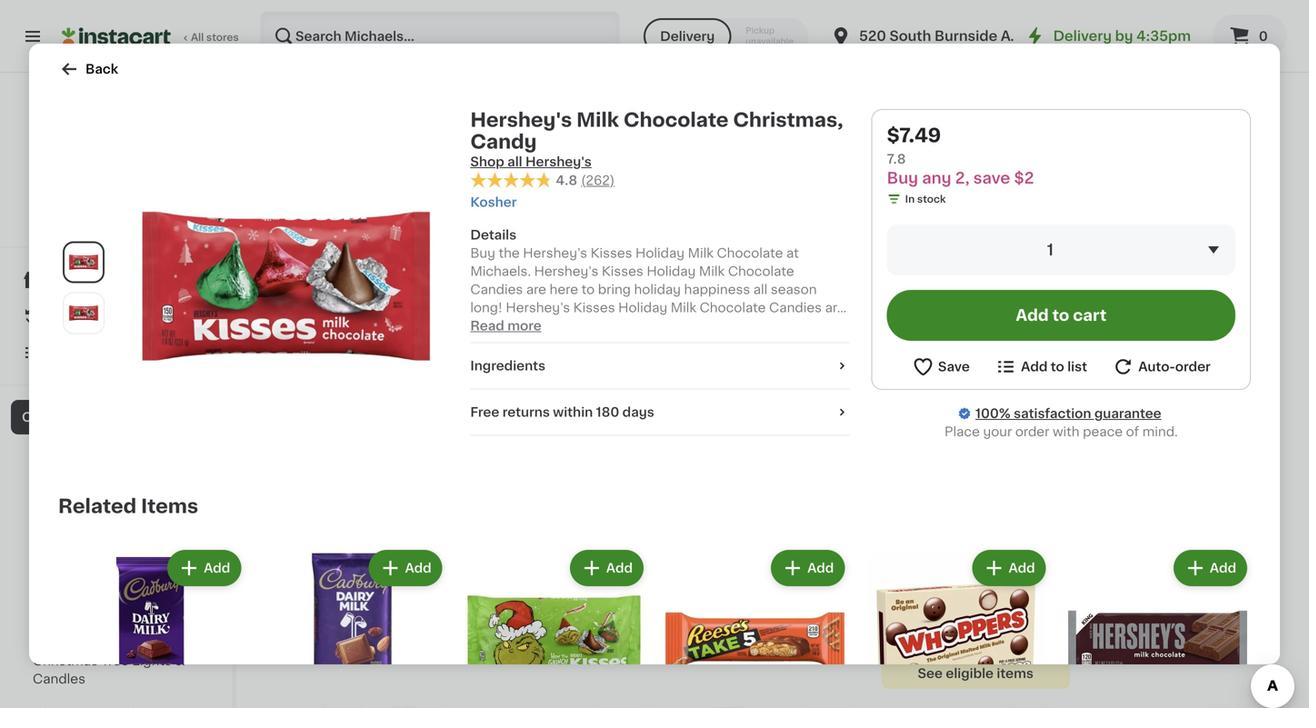 Task type: vqa. For each thing, say whether or not it's contained in the screenshot.
Mini within the ArtMinds High Temperature Mini Glue Gun
yes



Task type: locate. For each thing, give the bounding box(es) containing it.
mini inside artminds high temperature mini glue gun
[[882, 232, 909, 244]]

1 horizontal spatial $2
[[1014, 171, 1034, 186]]

2 vertical spatial tree
[[101, 655, 129, 667]]

100% satisfaction guarantee up with
[[976, 407, 1162, 420]]

temperature
[[976, 214, 1058, 226]]

shop
[[470, 156, 504, 168], [51, 274, 85, 286]]

0 vertical spatial any
[[922, 171, 952, 186]]

14
[[892, 189, 914, 209]]

see eligible items for add to cart
[[918, 667, 1034, 680]]

chocolate inside hershey's milk chocolate christmas, candy shop all hershey's
[[624, 110, 729, 130]]

0 horizontal spatial guarantee
[[140, 221, 193, 231]]

to up add to list
[[1053, 308, 1070, 323]]

0 horizontal spatial hershey's milk chocolate christmas, candy
[[882, 590, 1045, 621]]

$ inside $ 7 49
[[885, 548, 892, 558]]

add to cart right save
[[979, 365, 1052, 378]]

back button
[[58, 58, 118, 80]]

520 south burnside avenue
[[859, 30, 1054, 43]]

1 vertical spatial buy any 2, save $2
[[887, 574, 982, 584]]

None search field
[[260, 11, 620, 62]]

& for stockings
[[168, 602, 178, 615]]

read
[[470, 320, 505, 333]]

eligible
[[1149, 309, 1197, 322], [946, 667, 994, 680]]

99 up 4-
[[306, 548, 320, 558]]

product group containing ghirardelli white chocolate sugar cookie squares
[[476, 349, 664, 620]]

add
[[420, 7, 447, 20], [1232, 7, 1259, 20], [1016, 308, 1049, 323], [1021, 361, 1048, 373], [420, 365, 447, 378], [826, 365, 853, 378], [979, 365, 1005, 378], [1232, 365, 1259, 378], [204, 562, 230, 575], [405, 562, 432, 575], [606, 562, 633, 575], [808, 562, 834, 575], [1009, 562, 1035, 575], [1210, 562, 1237, 575]]

0 vertical spatial see eligible items
[[1121, 309, 1237, 322]]

any down 49
[[910, 574, 929, 584]]

shop left all
[[470, 156, 504, 168]]

0 vertical spatial guarantee
[[140, 221, 193, 231]]

$ left in
[[885, 190, 892, 200]]

8 down "details" in the top of the page
[[476, 248, 483, 258]]

0 horizontal spatial delivery
[[660, 30, 715, 43]]

1 horizontal spatial see eligible items
[[1121, 309, 1237, 322]]

christmas
[[22, 411, 89, 424], [33, 515, 98, 527], [33, 567, 98, 580], [33, 602, 98, 615], [33, 655, 98, 667]]

cart down 9.5
[[1073, 308, 1107, 323]]

0 vertical spatial 2,
[[956, 171, 970, 186]]

0 vertical spatial see
[[1121, 309, 1146, 322]]

more
[[508, 320, 542, 333]]

$ left 49
[[885, 548, 892, 558]]

4,
[[1118, 642, 1128, 652]]

0 vertical spatial milk
[[577, 110, 619, 130]]

99 inside $ 8 99
[[501, 190, 515, 200]]

any
[[922, 171, 952, 186], [1113, 216, 1132, 226], [910, 574, 929, 584]]

0 horizontal spatial $2
[[969, 574, 982, 584]]

0 vertical spatial tree
[[33, 533, 60, 546]]

1 vertical spatial hershey's milk chocolate christmas, candy
[[882, 590, 1045, 621]]

eligible for add to cart
[[946, 667, 994, 680]]

0 horizontal spatial candy
[[470, 132, 537, 151]]

2 horizontal spatial $2
[[1172, 216, 1185, 226]]

to
[[1053, 308, 1070, 323], [1051, 361, 1065, 373], [1008, 365, 1022, 378]]

order up the mind.
[[1176, 361, 1211, 373]]

hershey's milk chocolate christmas, candy hero image
[[124, 124, 449, 449]]

$2 for add
[[1172, 216, 1185, 226]]

$7.49 element
[[1085, 187, 1273, 211]]

1 horizontal spatial 100%
[[976, 407, 1011, 420]]

guarantee up of
[[1095, 407, 1162, 420]]

christmas ornaments & tree toppers link
[[11, 504, 221, 557]]

cart
[[1073, 308, 1107, 323], [1025, 365, 1052, 378]]

see eligible items button for add
[[1085, 300, 1273, 331]]

0 vertical spatial crayola
[[273, 214, 322, 226]]

0 horizontal spatial 2,
[[931, 574, 941, 584]]

(51)
[[1152, 628, 1170, 638]]

shop up enlarge hershey's milk chocolate christmas, candy unknown (opens in a new tab) image
[[51, 274, 85, 286]]

artminds
[[882, 214, 940, 226]]

crayola
[[273, 214, 322, 226], [679, 572, 728, 584]]

christmas, inside hershey's milk chocolate christmas, candy shop all hershey's
[[733, 110, 844, 130]]

1 vertical spatial shop
[[51, 274, 85, 286]]

stock
[[917, 194, 946, 204]]

cookie
[[516, 590, 561, 602]]

1 vertical spatial guarantee
[[1095, 407, 1162, 420]]

2 horizontal spatial 99
[[916, 190, 930, 200]]

99 right in
[[916, 190, 930, 200]]

0 vertical spatial eligible
[[1149, 309, 1197, 322]]

0 horizontal spatial items
[[997, 667, 1034, 680]]

2, up high
[[956, 171, 970, 186]]

to inside button
[[1051, 361, 1065, 373]]

tree
[[33, 533, 60, 546], [181, 602, 209, 615], [101, 655, 129, 667]]

delivery inside button
[[660, 30, 715, 43]]

hershey's down $ 7 49
[[882, 590, 946, 602]]

6.7
[[476, 607, 491, 617]]

guarantee
[[140, 221, 193, 231], [1095, 407, 1162, 420]]

0 vertical spatial (262)
[[581, 174, 615, 187]]

1 horizontal spatial (262)
[[949, 628, 976, 638]]

7
[[892, 547, 904, 567]]

1 vertical spatial eligible
[[946, 667, 994, 680]]

christmas ribbon & bows link
[[11, 557, 221, 591]]

2 horizontal spatial save
[[1146, 216, 1170, 226]]

fabric
[[1167, 590, 1207, 602]]

hershey's up all
[[470, 110, 572, 130]]

satisfaction down everyday store prices
[[77, 221, 138, 231]]

0 horizontal spatial satisfaction
[[77, 221, 138, 231]]

delivery
[[1054, 30, 1112, 43], [660, 30, 715, 43]]

save inside $7.49 7.8 buy any 2, save $2
[[974, 171, 1011, 186]]

& inside 'christmas ornaments & tree toppers'
[[176, 515, 186, 527]]

0 horizontal spatial hershey's
[[470, 110, 572, 130]]

enlarge hershey's milk chocolate christmas, candy unknown (opens in a new tab) image
[[67, 297, 100, 330]]

to left list
[[1051, 361, 1065, 373]]

1 horizontal spatial candy
[[954, 608, 996, 621]]

south
[[890, 30, 931, 43]]

buy any 2, save $2
[[1090, 216, 1185, 226], [887, 574, 982, 584]]

2 vertical spatial any
[[910, 574, 929, 584]]

ornaments
[[101, 515, 173, 527]]

100% satisfaction guarantee down 'store'
[[46, 221, 193, 231]]

1 vertical spatial add to cart button
[[941, 355, 1065, 388]]

100% down everyday
[[46, 221, 74, 231]]

christmas ornaments & tree toppers
[[33, 515, 186, 546]]

christmas, for add
[[1085, 250, 1153, 263]]

tree for christmas stockings & tree skirts & collars
[[181, 602, 209, 615]]

buy any 2, save $2 down 49
[[887, 574, 982, 584]]

1 horizontal spatial 2,
[[956, 171, 970, 186]]

1 horizontal spatial delivery
[[1054, 30, 1112, 43]]

hershey's for add to cart
[[882, 590, 946, 602]]

1 horizontal spatial hershey's
[[882, 590, 946, 602]]

silver,
[[1085, 642, 1116, 652]]

hershey's up 9.5
[[1085, 232, 1149, 244]]

tree left toppers
[[33, 533, 60, 546]]

auto-
[[1139, 361, 1176, 373]]

3-
[[403, 590, 417, 602]]

& left "bows"
[[150, 567, 161, 580]]

99 inside $ 14 99
[[916, 190, 930, 200]]

tree inside christmas stockings & tree skirts & collars
[[181, 602, 209, 615]]

4.8
[[556, 174, 578, 187]]

christmas inside christmas link
[[22, 411, 89, 424]]

shop inside hershey's milk chocolate christmas, candy shop all hershey's
[[470, 156, 504, 168]]

guarantee down 'prices'
[[140, 221, 193, 231]]

& inside christmas tree lights & candles
[[175, 655, 185, 667]]

buy any 2, save $2 down $7.49 element
[[1090, 216, 1185, 226]]

eligible for add
[[1149, 309, 1197, 322]]

piece
[[417, 590, 453, 602]]

1 vertical spatial satisfaction
[[1014, 407, 1092, 420]]

hershey's milk chocolate christmas, candy down 49
[[882, 590, 1045, 621]]

tree inside 'christmas ornaments & tree toppers'
[[33, 533, 60, 546]]

2 horizontal spatial milk
[[1152, 232, 1178, 244]]

2
[[1130, 642, 1137, 652]]

milk inside hershey's milk chocolate christmas, candy shop all hershey's
[[577, 110, 619, 130]]

2 horizontal spatial hershey's
[[1085, 232, 1149, 244]]

1 horizontal spatial shop
[[470, 156, 504, 168]]

tree down "bows"
[[181, 602, 209, 615]]

michaels logo image
[[76, 95, 156, 175]]

hershey's milk chocolate christmas, candy for add to cart
[[882, 590, 1045, 621]]

milk
[[577, 110, 619, 130], [1152, 232, 1178, 244], [949, 590, 975, 602]]

crayola for crayola inspiration art case
[[273, 214, 322, 226]]

0 vertical spatial cart
[[1073, 308, 1107, 323]]

7.8
[[887, 153, 906, 166], [882, 642, 897, 652]]

1 vertical spatial see eligible items button
[[882, 658, 1070, 689]]

order left with
[[1016, 426, 1050, 438]]

crayola inside crayola coloring book, mess free, baby shark
[[679, 572, 728, 584]]

inspiration
[[325, 214, 393, 226]]

0 vertical spatial christmas,
[[733, 110, 844, 130]]

crayola inspiration art case
[[273, 214, 451, 226]]

0 vertical spatial buy any 2, save $2
[[1090, 216, 1185, 226]]

stores
[[206, 32, 239, 42]]

1 vertical spatial items
[[997, 667, 1034, 680]]

99
[[501, 190, 515, 200], [916, 190, 930, 200], [306, 548, 320, 558]]

order inside button
[[1176, 361, 1211, 373]]

$ inside $ 8 99
[[479, 190, 486, 200]]

hershey's for add
[[1085, 232, 1149, 244]]

crayola up free,
[[679, 572, 728, 584]]

add to cart button up add to list
[[887, 290, 1236, 341]]

0 vertical spatial see eligible items button
[[1085, 300, 1273, 331]]

1 vertical spatial 2,
[[1134, 216, 1144, 226]]

& down "bows"
[[168, 602, 178, 615]]

all stores link
[[62, 11, 240, 62]]

buy inside buy it again link
[[51, 310, 77, 323]]

mini
[[882, 232, 909, 244], [362, 572, 389, 584]]

1 horizontal spatial order
[[1176, 361, 1211, 373]]

7.8 down $7.49
[[887, 153, 906, 166]]

1 horizontal spatial items
[[1200, 309, 1237, 322]]

items
[[1200, 309, 1237, 322], [997, 667, 1034, 680]]

christmas ribbon & bows
[[33, 567, 199, 580]]

mini down artminds
[[882, 232, 909, 244]]

100% up your
[[976, 407, 1011, 420]]

2, for add to cart
[[931, 574, 941, 584]]

0 horizontal spatial see eligible items
[[918, 667, 1034, 680]]

milk inside product "group"
[[949, 590, 975, 602]]

2 vertical spatial 2,
[[931, 574, 941, 584]]

candy inside product "group"
[[954, 608, 996, 621]]

christmas for christmas ribbon & bows
[[33, 567, 98, 580]]

1 horizontal spatial buy any 2, save $2
[[1090, 216, 1185, 226]]

all
[[508, 156, 523, 168]]

save for add
[[1146, 216, 1170, 226]]

buy it again
[[51, 310, 128, 323]]

0 vertical spatial 100% satisfaction guarantee
[[46, 221, 193, 231]]

shark
[[750, 590, 786, 602]]

mini up "set,"
[[362, 572, 389, 584]]

mini inside wilton 4-inch mini springform pan set, 3-piece set
[[362, 572, 389, 584]]

8
[[486, 189, 499, 209], [476, 248, 483, 258]]

0 horizontal spatial order
[[1016, 426, 1050, 438]]

2 vertical spatial milk
[[949, 590, 975, 602]]

0 vertical spatial 100%
[[46, 221, 74, 231]]

1 vertical spatial crayola
[[679, 572, 728, 584]]

180
[[596, 406, 620, 419]]

1 horizontal spatial hershey's milk chocolate christmas, candy
[[1085, 232, 1248, 263]]

0 horizontal spatial see
[[918, 667, 943, 680]]

0 vertical spatial hershey's milk chocolate christmas, candy
[[1085, 232, 1248, 263]]

0 horizontal spatial tree
[[33, 533, 60, 546]]

0 horizontal spatial crayola
[[273, 214, 322, 226]]

4.8 (262)
[[556, 174, 615, 187]]

back
[[85, 63, 118, 75]]

& right lights
[[175, 655, 185, 667]]

1 horizontal spatial tree
[[101, 655, 129, 667]]

0 horizontal spatial save
[[943, 574, 967, 584]]

within
[[553, 406, 593, 419]]

baby
[[713, 590, 747, 602]]

1 horizontal spatial see
[[1121, 309, 1146, 322]]

peace
[[1083, 426, 1123, 438]]

1 vertical spatial see eligible items
[[918, 667, 1034, 680]]

cart left list
[[1025, 365, 1052, 378]]

1 vertical spatial any
[[1113, 216, 1132, 226]]

1 horizontal spatial christmas,
[[882, 608, 950, 621]]

$2 for add to cart
[[969, 574, 982, 584]]

christmas inside christmas tree lights & candles
[[33, 655, 98, 667]]

save for add to cart
[[943, 574, 967, 584]]

$2 inside product "group"
[[969, 574, 982, 584]]

0 vertical spatial satisfaction
[[77, 221, 138, 231]]

add to cart
[[1016, 308, 1107, 323], [979, 365, 1052, 378]]

christmas inside christmas stockings & tree skirts & collars
[[33, 602, 98, 615]]

1 vertical spatial save
[[1146, 216, 1170, 226]]

save
[[938, 361, 970, 373]]

christmas inside 'christmas ornaments & tree toppers'
[[33, 515, 98, 527]]

2 vertical spatial candy
[[954, 608, 996, 621]]

product group containing 7
[[882, 349, 1070, 689]]

read more button
[[470, 317, 542, 335]]

$ up "details" in the top of the page
[[479, 190, 486, 200]]

details button
[[470, 226, 850, 244]]

7.9
[[679, 266, 693, 276]]

add to cart down 9.5
[[1016, 308, 1107, 323]]

hershey's milk chocolate christmas, candy for add
[[1085, 232, 1248, 263]]

place
[[945, 426, 980, 438]]

0 horizontal spatial shop
[[51, 274, 85, 286]]

0 horizontal spatial see eligible items button
[[882, 658, 1070, 689]]

0 vertical spatial $2
[[1014, 171, 1034, 186]]

520 south burnside avenue button
[[830, 11, 1054, 62]]

2, right "mess"
[[931, 574, 941, 584]]

99 down all
[[501, 190, 515, 200]]

2, down $7.49 element
[[1134, 216, 1144, 226]]

2 horizontal spatial 2,
[[1134, 216, 1144, 226]]

delivery by 4:35pm
[[1054, 30, 1191, 43]]

christmas inside christmas ribbon & bows link
[[33, 567, 98, 580]]

1 vertical spatial 100%
[[976, 407, 1011, 420]]

delivery button
[[644, 18, 731, 55]]

0 horizontal spatial 8
[[476, 248, 483, 258]]

add to cart button up your
[[941, 355, 1065, 388]]

of
[[1126, 426, 1140, 438]]

1 vertical spatial candy
[[1157, 250, 1199, 263]]

springform
[[273, 590, 344, 602]]

milk for add
[[1152, 232, 1178, 244]]

0 horizontal spatial cart
[[1025, 365, 1052, 378]]

1 vertical spatial cart
[[1025, 365, 1052, 378]]

hershey's milk chocolate christmas, candy up (89)
[[1085, 232, 1248, 263]]

0 vertical spatial hershey's
[[470, 110, 572, 130]]

0 horizontal spatial christmas,
[[733, 110, 844, 130]]

crayola left inspiration
[[273, 214, 322, 226]]

0 horizontal spatial 100%
[[46, 221, 74, 231]]

$32.99 element
[[273, 187, 461, 211]]

stockings
[[101, 602, 165, 615]]

1 horizontal spatial milk
[[949, 590, 975, 602]]

1 horizontal spatial see eligible items button
[[1085, 300, 1273, 331]]

by
[[1115, 30, 1134, 43]]

0 vertical spatial items
[[1200, 309, 1237, 322]]

product group
[[273, 0, 461, 246], [476, 0, 664, 260], [679, 0, 867, 279], [882, 0, 1070, 264], [1085, 0, 1273, 331], [273, 349, 461, 655], [476, 349, 664, 620], [679, 349, 867, 622], [882, 349, 1070, 689], [1085, 349, 1273, 655], [58, 547, 245, 708], [259, 547, 446, 708], [461, 547, 647, 708], [662, 547, 849, 708], [863, 547, 1050, 708], [1065, 547, 1251, 708]]

1 vertical spatial tree
[[181, 602, 209, 615]]

8 up "details" in the top of the page
[[486, 189, 499, 209]]

any up stock
[[922, 171, 952, 186]]

buy left it
[[51, 310, 77, 323]]

$7.49
[[887, 126, 941, 145]]

1 vertical spatial milk
[[1152, 232, 1178, 244]]

tree down collars
[[101, 655, 129, 667]]

1 horizontal spatial cart
[[1073, 308, 1107, 323]]

to right save
[[1008, 365, 1022, 378]]

0 horizontal spatial milk
[[577, 110, 619, 130]]

1 vertical spatial see
[[918, 667, 943, 680]]

candy for add to cart
[[954, 608, 996, 621]]

& right the ornaments
[[176, 515, 186, 527]]

service type group
[[644, 18, 808, 55]]

7.8 down 7
[[882, 642, 897, 652]]

save
[[974, 171, 1011, 186], [1146, 216, 1170, 226], [943, 574, 967, 584]]

milk for add to cart
[[949, 590, 975, 602]]

(604)
[[746, 252, 774, 262]]

any inside $7.49 7.8 buy any 2, save $2
[[922, 171, 952, 186]]

add button
[[386, 0, 456, 30], [1197, 0, 1268, 30], [386, 355, 456, 388], [791, 355, 862, 388], [1197, 355, 1268, 388], [169, 552, 239, 585], [371, 552, 441, 585], [572, 552, 642, 585], [773, 552, 843, 585], [974, 552, 1045, 585], [1176, 552, 1246, 585]]

satisfaction up place your order with peace of mind.
[[1014, 407, 1092, 420]]

guarantee inside button
[[140, 221, 193, 231]]

$ inside $ 14 99
[[885, 190, 892, 200]]

silver, 4, 2 total options
[[1085, 642, 1205, 652]]

any down $7.49 element
[[1113, 216, 1132, 226]]

buy up 14
[[887, 171, 919, 186]]



Task type: describe. For each thing, give the bounding box(es) containing it.
tree for christmas ornaments & tree toppers
[[33, 533, 60, 546]]

instacart logo image
[[62, 25, 171, 47]]

0 vertical spatial add to cart button
[[887, 290, 1236, 341]]

4:35pm
[[1137, 30, 1191, 43]]

100% satisfaction guarantee button
[[28, 215, 204, 233]]

see eligible items for add
[[1121, 309, 1237, 322]]

100% inside 100% satisfaction guarantee button
[[46, 221, 74, 231]]

1 vertical spatial 8
[[476, 248, 483, 258]]

set
[[273, 608, 294, 621]]

mini for springform
[[362, 572, 389, 584]]

to for bottommost add to cart "button"
[[1008, 365, 1022, 378]]

skirts
[[33, 620, 69, 633]]

buy any 2, save $2 for add to cart
[[887, 574, 982, 584]]

satisfaction inside 100% satisfaction guarantee link
[[1014, 407, 1092, 420]]

sugar
[[476, 590, 513, 602]]

$2 inside $7.49 7.8 buy any 2, save $2
[[1014, 171, 1034, 186]]

mind.
[[1143, 426, 1178, 438]]

glue
[[912, 232, 942, 244]]

bows
[[164, 567, 199, 580]]

any for add to cart
[[910, 574, 929, 584]]

items for add to cart
[[997, 667, 1034, 680]]

christmas stockings & tree skirts & collars link
[[11, 591, 221, 644]]

99 for 14
[[916, 190, 930, 200]]

items for add
[[1200, 309, 1237, 322]]

$ for 7
[[885, 548, 892, 558]]

chocolate inside 'ghirardelli white chocolate sugar cookie squares 6.7'
[[585, 572, 651, 584]]

1 vertical spatial 7.8
[[882, 642, 897, 652]]

christmas tree lights & candles link
[[11, 644, 221, 697]]

product group containing 8
[[476, 0, 664, 260]]

hershey's inside hershey's milk chocolate christmas, candy shop all hershey's
[[470, 110, 572, 130]]

buy it again link
[[11, 298, 221, 335]]

49
[[905, 548, 919, 558]]

free returns within 180 days
[[470, 406, 655, 419]]

0 horizontal spatial 99
[[306, 548, 320, 558]]

wilton
[[273, 572, 313, 584]]

100% satisfaction guarantee link
[[976, 405, 1162, 423]]

0 horizontal spatial (262)
[[581, 174, 615, 187]]

tree inside christmas tree lights & candles
[[101, 655, 129, 667]]

christmas stockings & tree skirts & collars
[[33, 602, 209, 633]]

your
[[983, 426, 1012, 438]]

auto-order
[[1139, 361, 1211, 373]]

wilton 4-inch mini springform pan set, 3-piece set
[[273, 572, 453, 621]]

2, inside $7.49 7.8 buy any 2, save $2
[[956, 171, 970, 186]]

add to list button
[[995, 356, 1088, 378]]

$4.99 element
[[1085, 545, 1273, 569]]

christmas tree lights & candles
[[33, 655, 185, 686]]

$ 8 99
[[479, 189, 515, 209]]

everyday
[[54, 202, 103, 212]]

1 vertical spatial order
[[1016, 426, 1050, 438]]

set,
[[374, 590, 400, 602]]

delivery for delivery
[[660, 30, 715, 43]]

free
[[470, 406, 500, 419]]

details
[[470, 229, 517, 242]]

ingredients button
[[470, 357, 850, 375]]

crayola coloring book, mess free, baby shark
[[679, 572, 863, 602]]

delivery by 4:35pm link
[[1024, 25, 1191, 47]]

squeeze
[[1085, 608, 1140, 621]]

1
[[1047, 242, 1054, 258]]

avenue
[[1001, 30, 1054, 43]]

$ for 14
[[885, 190, 892, 200]]

1 vertical spatial 100% satisfaction guarantee
[[976, 407, 1162, 420]]

see for add
[[1121, 309, 1146, 322]]

2, for add
[[1134, 216, 1144, 226]]

99 for 8
[[501, 190, 515, 200]]

again
[[92, 310, 128, 323]]

buy down 7
[[887, 574, 907, 584]]

$12.99 element
[[679, 545, 867, 569]]

product group containing ★★★★★
[[679, 0, 867, 279]]

bottle
[[1143, 608, 1182, 621]]

delivery for delivery by 4:35pm
[[1054, 30, 1112, 43]]

(129)
[[746, 610, 771, 620]]

hershey's
[[526, 156, 592, 168]]

100% inside 100% satisfaction guarantee link
[[976, 407, 1011, 420]]

tulip glitter silver dimensional fabric paint squeeze bottle
[[1085, 572, 1242, 621]]

christmas, for add to cart
[[882, 608, 950, 621]]

candles
[[33, 673, 85, 686]]

hershey's milk chocolate christmas, candy shop all hershey's
[[470, 110, 844, 168]]

art
[[396, 214, 415, 226]]

all
[[191, 32, 204, 42]]

buy any 2, save $2 for add
[[1090, 216, 1185, 226]]

satisfaction inside 100% satisfaction guarantee button
[[77, 221, 138, 231]]

christmas link
[[11, 400, 221, 435]]

candy inside hershey's milk chocolate christmas, candy shop all hershey's
[[470, 132, 537, 151]]

christmas for christmas
[[22, 411, 89, 424]]

& for ornaments
[[176, 515, 186, 527]]

auto-order button
[[1112, 356, 1211, 378]]

(262) button
[[581, 171, 615, 189]]

paint
[[1210, 590, 1242, 602]]

any for add
[[1113, 216, 1132, 226]]

100% satisfaction guarantee inside button
[[46, 221, 193, 231]]

buy up 9.5
[[1090, 216, 1110, 226]]

buy inside $7.49 7.8 buy any 2, save $2
[[887, 171, 919, 186]]

total
[[1139, 642, 1163, 652]]

christmas for christmas tree lights & candles
[[33, 655, 98, 667]]

$7.49 7.8 buy any 2, save $2
[[887, 126, 1034, 186]]

silver
[[1162, 572, 1197, 584]]

see for add to cart
[[918, 667, 943, 680]]

add inside button
[[1021, 361, 1048, 373]]

coloring
[[731, 572, 786, 584]]

1 horizontal spatial 8
[[486, 189, 499, 209]]

ingredients
[[470, 360, 546, 373]]

see eligible items button for add to cart
[[882, 658, 1070, 689]]

& for ribbon
[[150, 567, 161, 580]]

to for add to list button
[[1051, 361, 1065, 373]]

crayola for crayola coloring book, mess free, baby shark
[[679, 572, 728, 584]]

520
[[859, 30, 886, 43]]

1 horizontal spatial guarantee
[[1095, 407, 1162, 420]]

0 vertical spatial add to cart
[[1016, 308, 1107, 323]]

all stores
[[191, 32, 239, 42]]

christmas for christmas stockings & tree skirts & collars
[[33, 602, 98, 615]]

store
[[105, 202, 132, 212]]

1 vertical spatial add to cart
[[979, 365, 1052, 378]]

1 field
[[887, 225, 1236, 276]]

ghirardelli white chocolate sugar cookie squares 6.7
[[476, 572, 651, 617]]

read more
[[470, 320, 542, 333]]

7.8 inside $7.49 7.8 buy any 2, save $2
[[887, 153, 906, 166]]

product group containing 14
[[882, 0, 1070, 264]]

ghirardelli
[[476, 572, 541, 584]]

collars
[[86, 620, 130, 633]]

prices
[[134, 202, 167, 212]]

enlarge hershey's milk chocolate christmas, candy hero (opens in a new tab) image
[[67, 246, 100, 279]]

$ 7 49
[[885, 547, 919, 567]]

burnside
[[935, 30, 998, 43]]

tulip
[[1085, 572, 1115, 584]]

list
[[1068, 361, 1088, 373]]

& right skirts
[[72, 620, 82, 633]]

christmas for christmas ornaments & tree toppers
[[33, 515, 98, 527]]

$ for 8
[[479, 190, 486, 200]]

0
[[1259, 30, 1268, 43]]

(262) inside product "group"
[[949, 628, 976, 638]]

everyday store prices link
[[54, 200, 178, 215]]

inch
[[331, 572, 359, 584]]

9.5
[[1085, 284, 1101, 294]]

add to list
[[1021, 361, 1088, 373]]

case
[[418, 214, 451, 226]]

book,
[[789, 572, 825, 584]]

candy for add
[[1157, 250, 1199, 263]]

everyday store prices
[[54, 202, 167, 212]]

(89)
[[1152, 270, 1173, 280]]

dimensional
[[1085, 590, 1164, 602]]

mini for glue
[[882, 232, 909, 244]]

$9.99 element
[[476, 545, 664, 569]]

shop link
[[11, 262, 221, 298]]

it
[[80, 310, 89, 323]]

gun
[[945, 232, 972, 244]]



